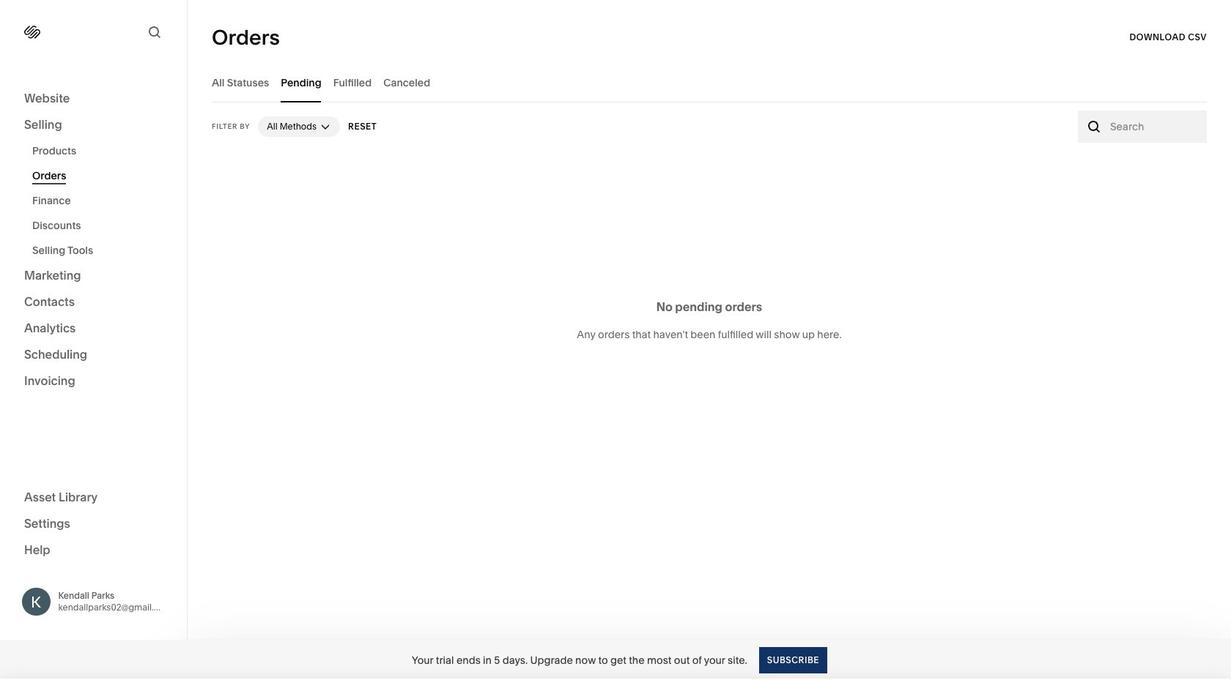 Task type: locate. For each thing, give the bounding box(es) containing it.
Search field
[[1110, 111, 1199, 143]]

1 horizontal spatial search image
[[1086, 119, 1102, 135]]

chevron large left image
[[1128, 653, 1144, 669]]

1 vertical spatial search image
[[1086, 119, 1102, 135]]

tab list
[[212, 62, 1207, 103]]

logo squarespace image
[[24, 24, 40, 40]]

0 vertical spatial search image
[[147, 24, 163, 40]]

0 horizontal spatial search image
[[147, 24, 163, 40]]

search image
[[147, 24, 163, 40], [1086, 119, 1102, 135]]



Task type: vqa. For each thing, say whether or not it's contained in the screenshot.
tab list at top
yes



Task type: describe. For each thing, give the bounding box(es) containing it.
chevron down image
[[320, 121, 331, 133]]

chevron large right image
[[1199, 653, 1215, 669]]



